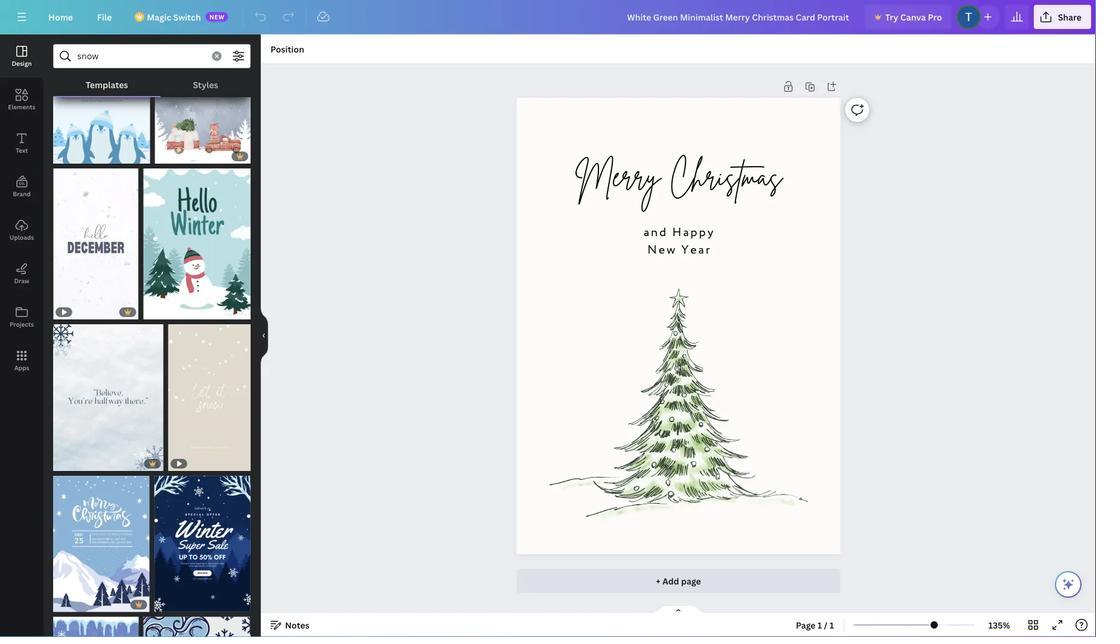 Task type: vqa. For each thing, say whether or not it's contained in the screenshot.
the Search Card (105 x 148 mm) templates 'search field'
yes



Task type: describe. For each thing, give the bounding box(es) containing it.
magic switch
[[147, 11, 201, 23]]

page
[[681, 575, 701, 587]]

canva
[[900, 11, 926, 23]]

blue illustrative hello winter poster image
[[53, 28, 150, 164]]

2 1 from the left
[[830, 619, 834, 631]]

white animated hello december instagram reel group
[[53, 161, 138, 320]]

try canva pro
[[885, 11, 942, 23]]

projects button
[[0, 295, 43, 339]]

apps
[[14, 364, 29, 372]]

design button
[[0, 34, 43, 78]]

let it snow christmas poster image
[[155, 28, 251, 164]]

and happy new year
[[644, 224, 715, 259]]

merry
[[575, 156, 660, 197]]

christmas
[[670, 156, 782, 197]]

blue illustrative hello winter poster group
[[53, 28, 150, 164]]

text
[[16, 146, 28, 154]]

draw
[[14, 277, 29, 285]]

elements
[[8, 103, 35, 111]]

styles
[[193, 79, 218, 90]]

projects
[[10, 320, 34, 328]]

+ add page button
[[516, 569, 840, 593]]

side panel tab list
[[0, 34, 43, 382]]

notes button
[[266, 615, 314, 635]]

file
[[97, 11, 112, 23]]

home link
[[39, 5, 83, 29]]

+ add page
[[656, 575, 701, 587]]

draw button
[[0, 252, 43, 295]]

happy
[[672, 224, 715, 241]]

home
[[48, 11, 73, 23]]

blue modern hello winter your story image
[[53, 617, 138, 637]]

Search Card (105 x 148 mm) templates search field
[[77, 45, 205, 68]]

apps button
[[0, 339, 43, 382]]

blue & white modern winter sale flyer a4 image
[[154, 476, 251, 612]]

text button
[[0, 121, 43, 165]]

uploads button
[[0, 208, 43, 252]]

notes
[[285, 619, 309, 631]]

magic
[[147, 11, 171, 23]]

add
[[662, 575, 679, 587]]

templates button
[[53, 73, 160, 96]]

styles button
[[160, 73, 251, 96]]

new
[[209, 13, 225, 21]]



Task type: locate. For each thing, give the bounding box(es) containing it.
135% button
[[980, 615, 1019, 635]]

1 1 from the left
[[818, 619, 822, 631]]

blue modern hello winter your story group
[[53, 610, 138, 637]]

try canva pro button
[[865, 5, 952, 29]]

blue white creative winter festival flyer image
[[143, 617, 251, 637]]

elements button
[[0, 78, 43, 121]]

show pages image
[[649, 604, 707, 614]]

new
[[647, 242, 677, 259]]

page 1 / 1
[[796, 619, 834, 631]]

1 horizontal spatial 1
[[830, 619, 834, 631]]

winter wonderland snow inspiring quote poster image
[[53, 324, 163, 471]]

1 right /
[[830, 619, 834, 631]]

mountain snow creative modern flyer group
[[53, 469, 149, 612]]

0 horizontal spatial 1
[[818, 619, 822, 631]]

mountain snow creative modern flyer image
[[53, 476, 149, 612]]

135%
[[988, 619, 1010, 631]]

Design title text field
[[617, 5, 860, 29]]

templates
[[86, 79, 128, 90]]

/
[[824, 619, 827, 631]]

green blue white modern hello winter document a4 group
[[143, 161, 251, 320]]

+
[[656, 575, 660, 587]]

year
[[681, 242, 711, 259]]

and
[[644, 224, 668, 241]]

share button
[[1034, 5, 1091, 29]]

page
[[796, 619, 816, 631]]

switch
[[173, 11, 201, 23]]

green blue white modern hello winter document a4 image
[[143, 169, 251, 320]]

blue white creative winter festival flyer group
[[143, 610, 251, 637]]

share
[[1058, 11, 1082, 23]]

merry christmas
[[575, 156, 782, 197]]

uploads
[[10, 233, 34, 241]]

pro
[[928, 11, 942, 23]]

1 left /
[[818, 619, 822, 631]]

main menu bar
[[0, 0, 1096, 34]]

file button
[[87, 5, 121, 29]]

brand button
[[0, 165, 43, 208]]

blue & white modern winter sale flyer a4 group
[[154, 469, 251, 612]]

winter wonderland snow inspiring quote poster group
[[53, 317, 163, 471]]

brand
[[13, 190, 31, 198]]

hide image
[[260, 307, 268, 365]]

position button
[[266, 39, 309, 59]]

design
[[12, 59, 32, 67]]

position
[[271, 43, 304, 55]]

free beige animated snow christmas instagram story group
[[168, 317, 251, 471]]

try
[[885, 11, 898, 23]]

canva assistant image
[[1061, 577, 1075, 592]]

1
[[818, 619, 822, 631], [830, 619, 834, 631]]

let it snow christmas poster group
[[155, 28, 251, 164]]



